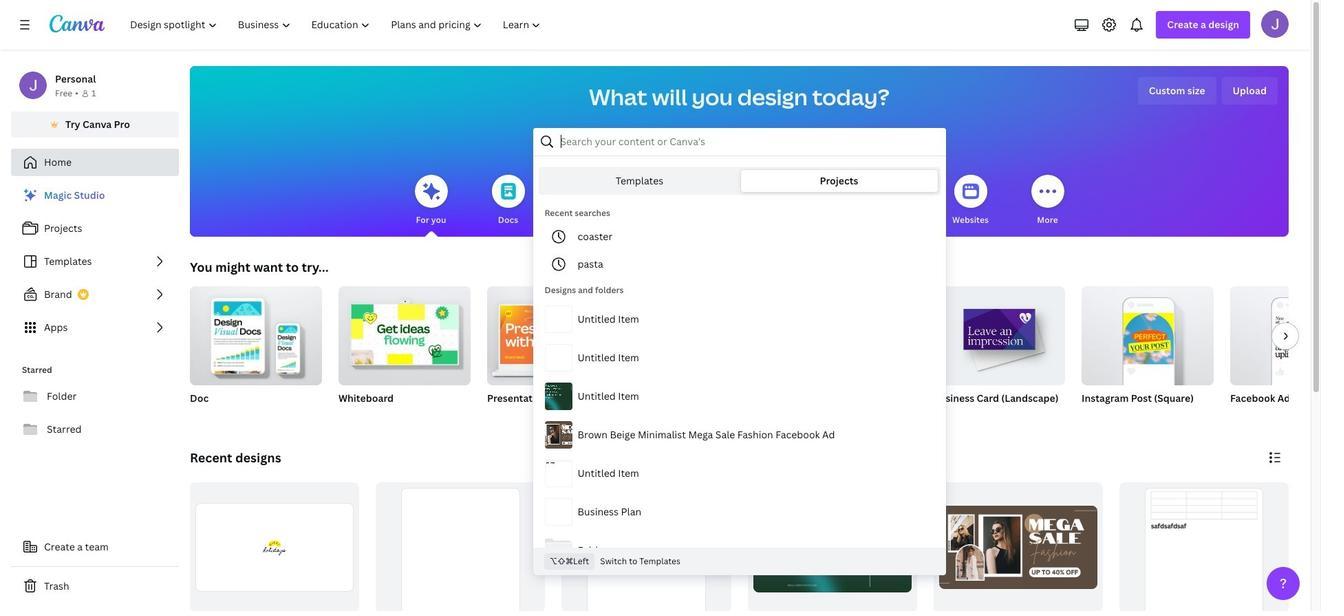 Task type: vqa. For each thing, say whether or not it's contained in the screenshot.
the CSV
no



Task type: locate. For each thing, give the bounding box(es) containing it.
list box
[[534, 206, 945, 570]]

Search search field
[[561, 129, 919, 155]]

list
[[11, 182, 179, 341]]

None search field
[[533, 128, 946, 575]]

group
[[190, 281, 322, 423], [190, 281, 322, 385], [339, 281, 471, 423], [339, 281, 471, 385], [933, 281, 1065, 423], [933, 281, 1065, 385], [1082, 281, 1214, 423], [1082, 281, 1214, 385], [487, 286, 619, 423], [487, 286, 619, 385], [636, 286, 768, 423], [785, 286, 917, 385], [785, 286, 917, 385], [1231, 286, 1322, 423], [1231, 286, 1322, 385], [190, 482, 359, 611], [376, 482, 545, 611], [934, 482, 1103, 611], [1120, 482, 1289, 611]]

jacob simon image
[[1262, 10, 1289, 38]]



Task type: describe. For each thing, give the bounding box(es) containing it.
top level navigation element
[[121, 11, 553, 39]]



